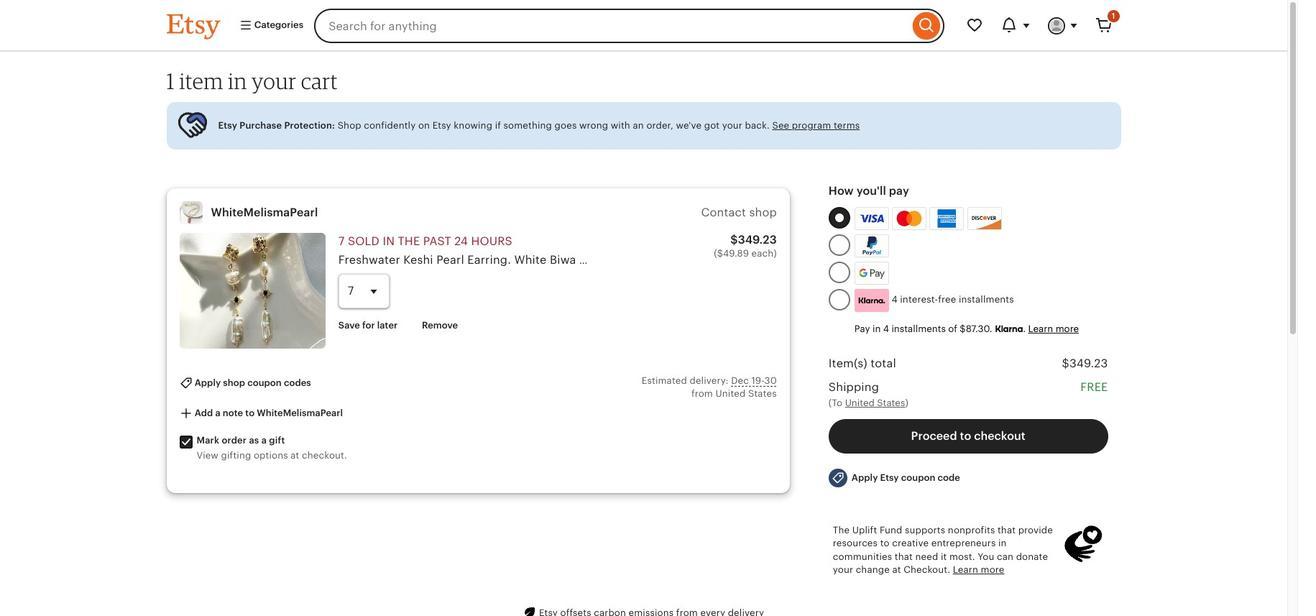 Task type: vqa. For each thing, say whether or not it's contained in the screenshot.
'details'
no



Task type: describe. For each thing, give the bounding box(es) containing it.
1 horizontal spatial 4
[[892, 294, 898, 305]]

with
[[611, 120, 630, 131]]

on
[[418, 120, 430, 131]]

for
[[362, 320, 375, 331]]

how you'll pay
[[829, 185, 909, 197]]

estimated
[[642, 375, 687, 386]]

free
[[1081, 381, 1108, 393]]

need
[[916, 551, 938, 562]]

long
[[880, 254, 908, 266]]

free
[[938, 294, 956, 305]]

view
[[197, 450, 219, 461]]

states inside estimated delivery: dec 19-30 from united states
[[748, 388, 777, 399]]

item(s) total
[[829, 357, 896, 370]]

(to united states )
[[829, 398, 909, 409]]

3 earring. from the left
[[833, 254, 877, 266]]

back.
[[745, 120, 770, 131]]

to inside the uplift fund supports nonprofits that provide resources to creative entrepreneurs in communities that need it most. you can donate your change at checkout.
[[880, 538, 890, 549]]

0 vertical spatial whitemelismapearl
[[211, 206, 318, 218]]

as
[[249, 435, 259, 446]]

coupon for codes
[[247, 377, 282, 388]]

remove button
[[411, 313, 469, 339]]

the uplift fund supports nonprofits that provide resources to creative entrepreneurs in communities that need it most. you can donate your change at checkout.
[[833, 525, 1053, 575]]

in inside the uplift fund supports nonprofits that provide resources to creative entrepreneurs in communities that need it most. you can donate your change at checkout.
[[999, 538, 1007, 549]]

item(s)
[[829, 357, 868, 370]]

hours
[[471, 235, 513, 247]]

4 interest-free installments
[[889, 294, 1014, 305]]

white
[[514, 254, 547, 266]]

mark
[[197, 435, 219, 446]]

in inside 7 sold in the past 24 hours freshwater keshi pearl earring. white biwa pearl dangle earring. mismatched pearl drop earring. long pearl drop earring. black star earring.
[[383, 235, 395, 247]]

categories button
[[228, 13, 310, 39]]

purchase
[[240, 120, 282, 131]]

uplift fund image
[[1064, 524, 1104, 565]]

at inside mark order as a gift view gifting options at checkout.
[[291, 450, 299, 461]]

$ for $ 349.23
[[1062, 357, 1070, 370]]

categories banner
[[141, 0, 1147, 52]]

1 link
[[1087, 9, 1121, 43]]

1 horizontal spatial etsy
[[433, 120, 451, 131]]

1 for 1 item in your cart
[[166, 68, 175, 94]]

the
[[398, 235, 420, 247]]

dec 19-30 link
[[731, 375, 777, 386]]

order,
[[647, 120, 674, 131]]

freshwater keshi pearl earring. white biwa pearl dangle earring. mismatched pearl drop earring. long pearl drop earring. black star earring. link
[[338, 254, 1123, 266]]

1 for 1
[[1112, 12, 1115, 20]]

delivery:
[[690, 375, 729, 386]]

codes
[[284, 377, 311, 388]]

you
[[978, 551, 995, 562]]

1 item in your cart
[[166, 68, 338, 94]]

19-
[[752, 375, 765, 386]]

confidently
[[364, 120, 416, 131]]

1 vertical spatial learn
[[953, 564, 978, 575]]

add a note to whitemelismapearl
[[192, 408, 343, 419]]

pay in 4 installments image
[[855, 289, 889, 312]]

installments for free
[[959, 294, 1014, 305]]

save
[[338, 320, 360, 331]]

whitemelismapearl inside dropdown button
[[257, 408, 343, 419]]

gifting
[[221, 450, 251, 461]]

discover image
[[968, 210, 1003, 231]]

apply for apply etsy coupon code
[[852, 472, 878, 483]]

$ 349.23 ( $ 49.89 each)
[[714, 233, 777, 259]]

klarna
[[995, 323, 1023, 334]]

pay
[[855, 323, 870, 334]]

fund
[[880, 525, 903, 536]]

apply shop coupon codes
[[192, 377, 311, 388]]

see program terms link
[[772, 120, 860, 131]]

most.
[[950, 551, 975, 562]]

estimated delivery: dec 19-30 from united states
[[642, 375, 777, 399]]

sold
[[348, 235, 380, 247]]

paypal image
[[857, 236, 887, 255]]

1 vertical spatial that
[[895, 551, 913, 562]]

add a note to whitemelismapearl button
[[169, 401, 354, 427]]

gift
[[269, 435, 285, 446]]

shipping
[[829, 381, 879, 393]]

cart
[[301, 68, 338, 94]]

order
[[222, 435, 247, 446]]

proceed to checkout button
[[829, 419, 1108, 453]]

$ 349.23
[[1062, 357, 1108, 370]]

star
[[1053, 254, 1076, 266]]

united inside estimated delivery: dec 19-30 from united states
[[716, 388, 746, 399]]

in right pay
[[873, 323, 881, 334]]

from
[[692, 388, 713, 399]]

to inside dropdown button
[[245, 408, 255, 419]]

something
[[504, 120, 552, 131]]

1 pearl from the left
[[437, 254, 464, 266]]

pay
[[889, 185, 909, 197]]

0 vertical spatial more
[[1056, 323, 1079, 334]]

shop for contact
[[749, 206, 777, 219]]

provide
[[1018, 525, 1053, 536]]

your inside the uplift fund supports nonprofits that provide resources to creative entrepreneurs in communities that need it most. you can donate your change at checkout.
[[833, 564, 853, 575]]

apply for apply shop coupon codes
[[195, 377, 221, 388]]

if
[[495, 120, 501, 131]]

entrepreneurs
[[932, 538, 996, 549]]

2 earring. from the left
[[653, 254, 697, 266]]

1 vertical spatial $
[[717, 248, 723, 259]]

1 horizontal spatial states
[[877, 398, 905, 409]]

pay in 4 installments of $87.30. klarna . learn more
[[855, 323, 1079, 334]]

shop for apply
[[223, 377, 245, 388]]

at inside the uplift fund supports nonprofits that provide resources to creative entrepreneurs in communities that need it most. you can donate your change at checkout.
[[892, 564, 901, 575]]

note
[[223, 408, 243, 419]]

7
[[338, 235, 345, 247]]

code
[[938, 472, 960, 483]]

4 pearl from the left
[[911, 254, 939, 266]]

freshwater
[[338, 254, 400, 266]]

1 horizontal spatial learn more button
[[1028, 323, 1079, 334]]

google pay image
[[855, 262, 888, 284]]

apply shop coupon codes button
[[169, 370, 322, 396]]

mark order as a gift view gifting options at checkout.
[[197, 435, 347, 461]]

knowing
[[454, 120, 493, 131]]

mismatched
[[700, 254, 768, 266]]

interest-
[[900, 294, 938, 305]]

whitemelismapearl link
[[211, 206, 318, 218]]

keshi
[[403, 254, 433, 266]]

communities
[[833, 551, 892, 562]]

black
[[1020, 254, 1050, 266]]

0 horizontal spatial etsy
[[218, 120, 237, 131]]

got
[[704, 120, 720, 131]]

coupon for code
[[901, 472, 936, 483]]

nonprofits
[[948, 525, 995, 536]]



Task type: locate. For each thing, give the bounding box(es) containing it.
see
[[772, 120, 790, 131]]

etsy up fund
[[880, 472, 899, 483]]

of
[[948, 323, 958, 334]]

contact shop button
[[701, 206, 777, 219]]

supports
[[905, 525, 946, 536]]

shop
[[749, 206, 777, 219], [223, 377, 245, 388]]

in right item
[[228, 68, 247, 94]]

checkout.
[[302, 450, 347, 461]]

goes
[[555, 120, 577, 131]]

you'll
[[857, 185, 886, 197]]

1 earring. from the left
[[468, 254, 511, 266]]

0 vertical spatial 1
[[1112, 12, 1115, 20]]

1 vertical spatial more
[[981, 564, 1005, 575]]

0 horizontal spatial your
[[252, 68, 296, 94]]

0 horizontal spatial apply
[[195, 377, 221, 388]]

etsy left "purchase" on the top left of page
[[218, 120, 237, 131]]

1 vertical spatial your
[[722, 120, 743, 131]]

1 vertical spatial 349.23
[[1070, 357, 1108, 370]]

installments for 4
[[892, 323, 946, 334]]

2 pearl from the left
[[579, 254, 607, 266]]

2 vertical spatial to
[[880, 538, 890, 549]]

0 horizontal spatial shop
[[223, 377, 245, 388]]

0 horizontal spatial 4
[[883, 323, 889, 334]]

0 horizontal spatial coupon
[[247, 377, 282, 388]]

checkout.
[[904, 564, 950, 575]]

total
[[871, 357, 896, 370]]

0 horizontal spatial 1
[[166, 68, 175, 94]]

to inside button
[[960, 430, 971, 442]]

change
[[856, 564, 890, 575]]

creative
[[892, 538, 929, 549]]

to down fund
[[880, 538, 890, 549]]

past
[[423, 235, 451, 247]]

2 vertical spatial $
[[1062, 357, 1070, 370]]

0 vertical spatial $
[[731, 233, 738, 246]]

a right as
[[261, 435, 267, 446]]

2 horizontal spatial etsy
[[880, 472, 899, 483]]

0 horizontal spatial that
[[895, 551, 913, 562]]

1 vertical spatial shop
[[223, 377, 245, 388]]

your left cart at left top
[[252, 68, 296, 94]]

item
[[179, 68, 223, 94]]

proceed
[[911, 430, 957, 442]]

your right got
[[722, 120, 743, 131]]

1 horizontal spatial $
[[731, 233, 738, 246]]

united down shipping
[[845, 398, 875, 409]]

whitemelismapearl image
[[179, 201, 202, 224]]

0 vertical spatial learn more button
[[1028, 323, 1079, 334]]

etsy right on
[[433, 120, 451, 131]]

shop inside dropdown button
[[223, 377, 245, 388]]

$87.30.
[[960, 323, 993, 334]]

1 drop from the left
[[803, 254, 830, 266]]

1 horizontal spatial united
[[845, 398, 875, 409]]

49.89
[[723, 248, 749, 259]]

Search for anything text field
[[314, 9, 909, 43]]

states
[[748, 388, 777, 399], [877, 398, 905, 409]]

1 horizontal spatial your
[[722, 120, 743, 131]]

etsy
[[218, 120, 237, 131], [433, 120, 451, 131], [880, 472, 899, 483]]

4 right pay in 4 installments 'image'
[[892, 294, 898, 305]]

in left the the
[[383, 235, 395, 247]]

earring. right the star
[[1079, 254, 1123, 266]]

1 vertical spatial a
[[261, 435, 267, 446]]

0 horizontal spatial $
[[717, 248, 723, 259]]

0 horizontal spatial installments
[[892, 323, 946, 334]]

1 horizontal spatial 349.23
[[1070, 357, 1108, 370]]

0 horizontal spatial a
[[215, 408, 220, 419]]

program
[[792, 120, 831, 131]]

None search field
[[314, 9, 944, 43]]

1 vertical spatial coupon
[[901, 472, 936, 483]]

states down 19-
[[748, 388, 777, 399]]

wrong
[[579, 120, 608, 131]]

0 horizontal spatial more
[[981, 564, 1005, 575]]

2 horizontal spatial $
[[1062, 357, 1070, 370]]

1 vertical spatial whitemelismapearl
[[257, 408, 343, 419]]

1 vertical spatial to
[[960, 430, 971, 442]]

the
[[833, 525, 850, 536]]

1 horizontal spatial drop
[[942, 254, 970, 266]]

contact shop
[[701, 206, 777, 219]]

earring. left black
[[973, 254, 1016, 266]]

apply up add
[[195, 377, 221, 388]]

a inside mark order as a gift view gifting options at checkout.
[[261, 435, 267, 446]]

apply up uplift
[[852, 472, 878, 483]]

it
[[941, 551, 947, 562]]

drop
[[803, 254, 830, 266], [942, 254, 970, 266]]

1 vertical spatial learn more button
[[953, 563, 1005, 577]]

shop up $ 349.23 ( $ 49.89 each)
[[749, 206, 777, 219]]

add
[[195, 408, 213, 419]]

0 vertical spatial to
[[245, 408, 255, 419]]

your down communities
[[833, 564, 853, 575]]

earring. left (
[[653, 254, 697, 266]]

349.23 for $ 349.23
[[1070, 357, 1108, 370]]

mastercard image
[[894, 209, 925, 228]]

american express image
[[932, 209, 962, 228]]

0 vertical spatial learn
[[1028, 323, 1053, 334]]

can
[[997, 551, 1014, 562]]

0 vertical spatial shop
[[749, 206, 777, 219]]

1 horizontal spatial at
[[892, 564, 901, 575]]

1 horizontal spatial 1
[[1112, 12, 1115, 20]]

0 vertical spatial a
[[215, 408, 220, 419]]

uplift
[[852, 525, 877, 536]]

options
[[254, 450, 288, 461]]

learn more button right .
[[1028, 323, 1079, 334]]

5 earring. from the left
[[1079, 254, 1123, 266]]

at right change
[[892, 564, 901, 575]]

0 vertical spatial at
[[291, 450, 299, 461]]

learn more
[[953, 564, 1005, 575]]

coupon up 'add a note to whitemelismapearl'
[[247, 377, 282, 388]]

4
[[892, 294, 898, 305], [883, 323, 889, 334]]

0 vertical spatial 349.23
[[738, 233, 777, 246]]

1 vertical spatial 4
[[883, 323, 889, 334]]

$ for $ 349.23 ( $ 49.89 each)
[[731, 233, 738, 246]]

in up can
[[999, 538, 1007, 549]]

0 vertical spatial coupon
[[247, 377, 282, 388]]

)
[[905, 398, 909, 409]]

earring. down hours
[[468, 254, 511, 266]]

pearl right long
[[911, 254, 939, 266]]

more down you
[[981, 564, 1005, 575]]

at
[[291, 450, 299, 461], [892, 564, 901, 575]]

349.23 inside $ 349.23 ( $ 49.89 each)
[[738, 233, 777, 246]]

1 horizontal spatial shop
[[749, 206, 777, 219]]

2 horizontal spatial to
[[960, 430, 971, 442]]

a inside dropdown button
[[215, 408, 220, 419]]

earring. left long
[[833, 254, 877, 266]]

states down total
[[877, 398, 905, 409]]

etsy inside dropdown button
[[880, 472, 899, 483]]

0 vertical spatial that
[[998, 525, 1016, 536]]

0 horizontal spatial states
[[748, 388, 777, 399]]

at right options
[[291, 450, 299, 461]]

1 horizontal spatial that
[[998, 525, 1016, 536]]

freshwater keshi pearl earring. white biwa pearl dangle earring. mismatched pearl drop earring. long pearl drop earring. black star earring. image
[[179, 233, 326, 349]]

1 vertical spatial at
[[892, 564, 901, 575]]

coupon left code
[[901, 472, 936, 483]]

2 vertical spatial your
[[833, 564, 853, 575]]

1 horizontal spatial to
[[880, 538, 890, 549]]

checkout
[[974, 430, 1026, 442]]

0 horizontal spatial united
[[716, 388, 746, 399]]

0 horizontal spatial learn
[[953, 564, 978, 575]]

0 horizontal spatial 349.23
[[738, 233, 777, 246]]

united down dec
[[716, 388, 746, 399]]

349.23 for $ 349.23 ( $ 49.89 each)
[[738, 233, 777, 246]]

contact
[[701, 206, 746, 219]]

1 vertical spatial 1
[[166, 68, 175, 94]]

3 pearl from the left
[[772, 254, 799, 266]]

1
[[1112, 12, 1115, 20], [166, 68, 175, 94]]

1 inside the categories banner
[[1112, 12, 1115, 20]]

drop up 4 interest-free installments
[[942, 254, 970, 266]]

0 horizontal spatial drop
[[803, 254, 830, 266]]

installments down the interest-
[[892, 323, 946, 334]]

4 earring. from the left
[[973, 254, 1016, 266]]

349.23 up free
[[1070, 357, 1108, 370]]

none search field inside the categories banner
[[314, 9, 944, 43]]

shop up note
[[223, 377, 245, 388]]

1 horizontal spatial coupon
[[901, 472, 936, 483]]

more up $ 349.23
[[1056, 323, 1079, 334]]

2 horizontal spatial your
[[833, 564, 853, 575]]

learn down the most.
[[953, 564, 978, 575]]

that down creative
[[895, 551, 913, 562]]

0 vertical spatial your
[[252, 68, 296, 94]]

resources
[[833, 538, 878, 549]]

etsy purchase protection: shop confidently on etsy knowing if something goes wrong with an order, we've got your back. see program terms
[[218, 120, 860, 131]]

30
[[765, 375, 777, 386]]

1 vertical spatial apply
[[852, 472, 878, 483]]

drop right each)
[[803, 254, 830, 266]]

1 vertical spatial installments
[[892, 323, 946, 334]]

.
[[1023, 323, 1026, 334]]

1 horizontal spatial learn
[[1028, 323, 1053, 334]]

apply etsy coupon code button
[[818, 462, 971, 494]]

shop
[[338, 120, 361, 131]]

1 horizontal spatial more
[[1056, 323, 1079, 334]]

2 drop from the left
[[942, 254, 970, 266]]

installments up $87.30.
[[959, 294, 1014, 305]]

pearl right biwa
[[579, 254, 607, 266]]

learn right .
[[1028, 323, 1053, 334]]

pearl right 49.89
[[772, 254, 799, 266]]

0 vertical spatial installments
[[959, 294, 1014, 305]]

visa image
[[860, 212, 884, 225]]

$
[[731, 233, 738, 246], [717, 248, 723, 259], [1062, 357, 1070, 370]]

0 horizontal spatial to
[[245, 408, 255, 419]]

later
[[377, 320, 398, 331]]

a right add
[[215, 408, 220, 419]]

0 vertical spatial apply
[[195, 377, 221, 388]]

1 horizontal spatial a
[[261, 435, 267, 446]]

categories
[[252, 20, 304, 30]]

apply
[[195, 377, 221, 388], [852, 472, 878, 483]]

7 sold in the past 24 hours freshwater keshi pearl earring. white biwa pearl dangle earring. mismatched pearl drop earring. long pearl drop earring. black star earring.
[[338, 235, 1123, 266]]

to
[[245, 408, 255, 419], [960, 430, 971, 442], [880, 538, 890, 549]]

349.23 up each)
[[738, 233, 777, 246]]

to right note
[[245, 408, 255, 419]]

an
[[633, 120, 644, 131]]

united states button
[[845, 397, 905, 410]]

4 right pay
[[883, 323, 889, 334]]

learn more button down you
[[953, 563, 1005, 577]]

we've
[[676, 120, 702, 131]]

terms
[[834, 120, 860, 131]]

learn
[[1028, 323, 1053, 334], [953, 564, 978, 575]]

1 horizontal spatial apply
[[852, 472, 878, 483]]

that up can
[[998, 525, 1016, 536]]

pearl down 24
[[437, 254, 464, 266]]

0 horizontal spatial at
[[291, 450, 299, 461]]

donate
[[1016, 551, 1048, 562]]

1 horizontal spatial installments
[[959, 294, 1014, 305]]

to right "proceed"
[[960, 430, 971, 442]]

0 vertical spatial 4
[[892, 294, 898, 305]]

0 horizontal spatial learn more button
[[953, 563, 1005, 577]]

that
[[998, 525, 1016, 536], [895, 551, 913, 562]]

proceed to checkout
[[911, 430, 1026, 442]]



